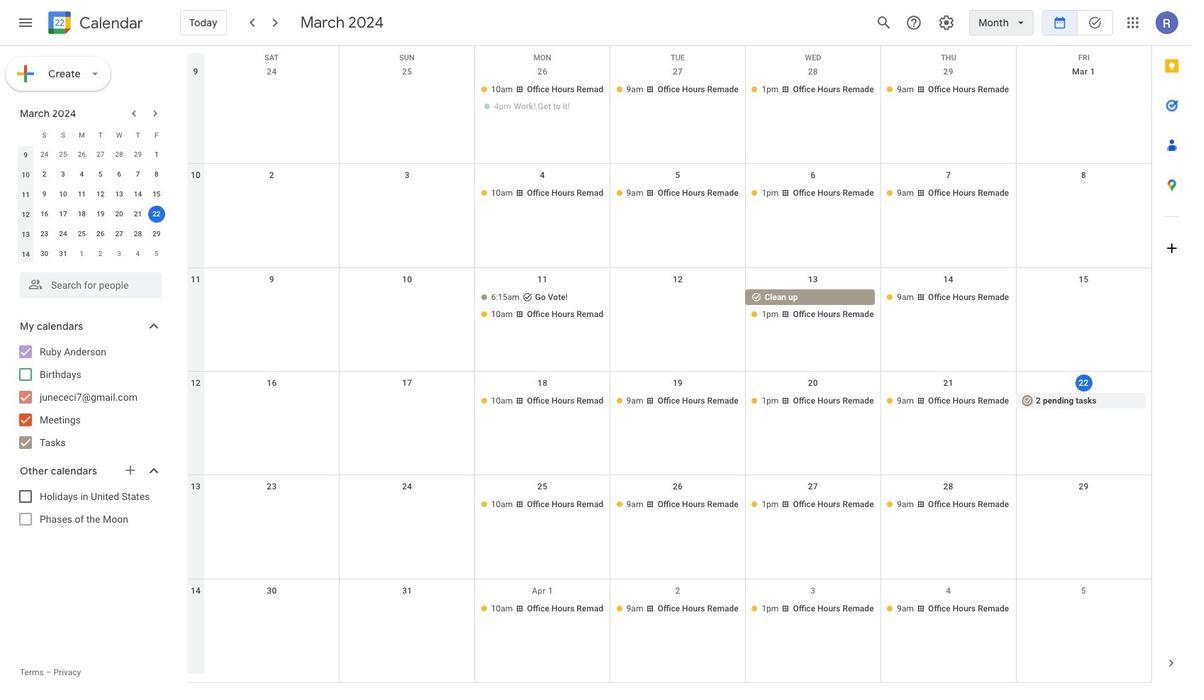 Task type: describe. For each thing, give the bounding box(es) containing it.
18 element
[[73, 206, 90, 223]]

24 element
[[55, 226, 72, 243]]

7 element
[[129, 166, 146, 183]]

13 element
[[111, 186, 128, 203]]

3 element
[[55, 166, 72, 183]]

february 26 element
[[73, 146, 90, 163]]

row group inside march 2024 grid
[[16, 145, 166, 264]]

column header inside march 2024 grid
[[16, 125, 35, 145]]

april 2 element
[[92, 245, 109, 263]]

main drawer image
[[17, 14, 34, 31]]

Search for people text field
[[28, 272, 153, 298]]

15 element
[[148, 186, 165, 203]]

february 24 element
[[36, 146, 53, 163]]

29 element
[[148, 226, 165, 243]]

february 28 element
[[111, 146, 128, 163]]

21 element
[[129, 206, 146, 223]]

march 2024 grid
[[13, 125, 166, 264]]

17 element
[[55, 206, 72, 223]]

30 element
[[36, 245, 53, 263]]

april 4 element
[[129, 245, 146, 263]]

31 element
[[55, 245, 72, 263]]

16 element
[[36, 206, 53, 223]]

april 3 element
[[111, 245, 128, 263]]

february 25 element
[[55, 146, 72, 163]]



Task type: locate. For each thing, give the bounding box(es) containing it.
10 element
[[55, 186, 72, 203]]

4 element
[[73, 166, 90, 183]]

my calendars list
[[3, 341, 176, 454]]

19 element
[[92, 206, 109, 223]]

23 element
[[36, 226, 53, 243]]

row group
[[16, 145, 166, 264]]

26 element
[[92, 226, 109, 243]]

heading inside calendar element
[[77, 15, 143, 32]]

20 element
[[111, 206, 128, 223]]

5 element
[[92, 166, 109, 183]]

9 element
[[36, 186, 53, 203]]

calendar element
[[45, 9, 143, 40]]

1 element
[[148, 146, 165, 163]]

27 element
[[111, 226, 128, 243]]

add other calendars image
[[123, 463, 138, 478]]

8 element
[[148, 166, 165, 183]]

february 29 element
[[129, 146, 146, 163]]

28 element
[[129, 226, 146, 243]]

row
[[187, 46, 1152, 67], [187, 60, 1152, 164], [16, 125, 166, 145], [16, 145, 166, 165], [187, 164, 1152, 268], [16, 165, 166, 184], [16, 184, 166, 204], [16, 204, 166, 224], [16, 224, 166, 244], [16, 244, 166, 264], [187, 268, 1152, 372], [187, 372, 1152, 476], [187, 476, 1152, 579], [187, 579, 1152, 683]]

25 element
[[73, 226, 90, 243]]

2 element
[[36, 166, 53, 183]]

None search field
[[0, 267, 176, 298]]

14 element
[[129, 186, 146, 203]]

grid
[[187, 46, 1152, 683]]

6 element
[[111, 166, 128, 183]]

22, today element
[[148, 206, 165, 223]]

12 element
[[92, 186, 109, 203]]

heading
[[77, 15, 143, 32]]

cell
[[204, 82, 340, 116], [340, 82, 475, 116], [475, 82, 611, 116], [1017, 82, 1152, 116], [204, 185, 340, 202], [340, 185, 475, 202], [1017, 185, 1152, 202], [147, 204, 166, 224], [204, 289, 340, 323], [340, 289, 475, 323], [475, 289, 611, 323], [611, 289, 746, 323], [746, 289, 881, 323], [1017, 289, 1152, 323], [204, 393, 340, 410], [340, 393, 475, 410], [204, 497, 340, 514], [340, 497, 475, 514], [1017, 497, 1152, 514], [204, 601, 340, 618], [340, 601, 475, 618], [1017, 601, 1152, 618]]

tab list
[[1153, 46, 1192, 644]]

column header
[[16, 125, 35, 145]]

april 5 element
[[148, 245, 165, 263]]

other calendars list
[[3, 485, 176, 531]]

april 1 element
[[73, 245, 90, 263]]

cell inside march 2024 grid
[[147, 204, 166, 224]]

settings menu image
[[939, 14, 956, 31]]

february 27 element
[[92, 146, 109, 163]]

11 element
[[73, 186, 90, 203]]



Task type: vqa. For each thing, say whether or not it's contained in the screenshot.
13 element
yes



